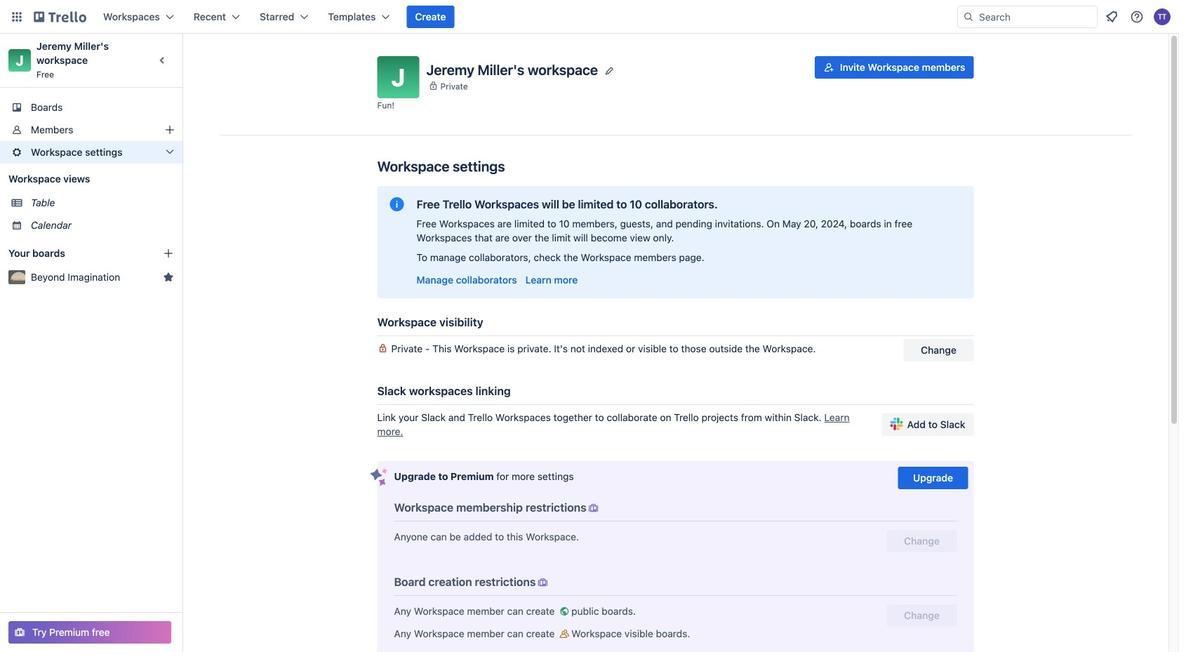Task type: locate. For each thing, give the bounding box(es) containing it.
2 vertical spatial sm image
[[558, 627, 572, 641]]

your boards with 1 items element
[[8, 245, 142, 262]]

sm image
[[536, 576, 550, 590], [558, 604, 572, 619], [558, 627, 572, 641]]

sm image
[[587, 501, 601, 515]]

search image
[[963, 11, 974, 22]]

1 vertical spatial sm image
[[558, 604, 572, 619]]

terry turtle (terryturtle) image
[[1154, 8, 1171, 25]]

primary element
[[0, 0, 1179, 34]]



Task type: vqa. For each thing, say whether or not it's contained in the screenshot.
Workspaces
no



Task type: describe. For each thing, give the bounding box(es) containing it.
back to home image
[[34, 6, 86, 28]]

add board image
[[163, 248, 174, 259]]

workspace navigation collapse icon image
[[153, 51, 173, 70]]

Search field
[[958, 6, 1098, 28]]

open information menu image
[[1130, 10, 1144, 24]]

0 vertical spatial sm image
[[536, 576, 550, 590]]

0 notifications image
[[1104, 8, 1121, 25]]

sparkle image
[[370, 468, 388, 487]]

starred icon image
[[163, 272, 174, 283]]



